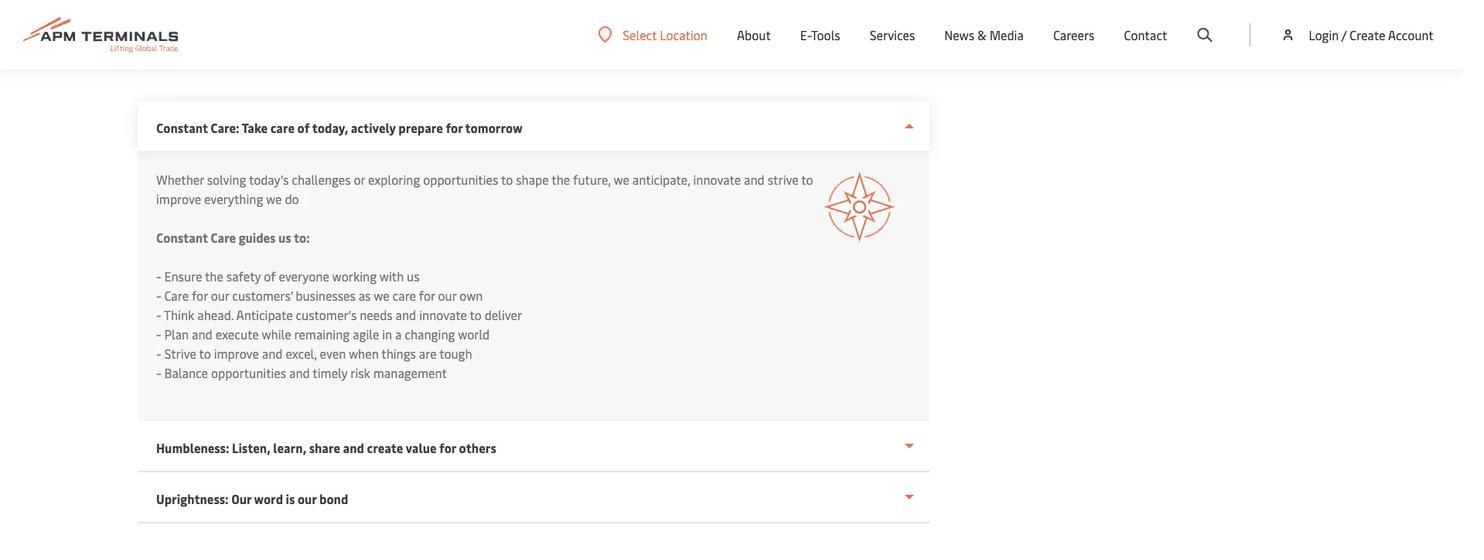 Task type: locate. For each thing, give the bounding box(es) containing it.
for up ahead.
[[192, 287, 208, 304]]

0 horizontal spatial improve
[[156, 191, 201, 207]]

2 - from the top
[[156, 287, 161, 304]]

and inside dropdown button
[[343, 440, 364, 456]]

2 horizontal spatial we
[[614, 171, 630, 188]]

the right shape
[[552, 171, 570, 188]]

prepare
[[399, 120, 443, 136]]

1 vertical spatial care
[[164, 287, 189, 304]]

news & media button
[[945, 0, 1024, 70]]

our left values
[[138, 32, 181, 70]]

5 - from the top
[[156, 345, 161, 362]]

anticipate,
[[633, 171, 690, 188]]

1 vertical spatial us
[[407, 268, 420, 285]]

innovate inside whether solving today's challenges or exploring opportunities to shape the future, we anticipate, innovate and strive to improve everything we do
[[693, 171, 741, 188]]

- ensure the safety of everyone working with us - care for our customers' businesses as we care for our own - think ahead. anticipate customer's needs and innovate to deliver - plan and execute while remaining agile in a changing world - strive to improve and excel, even when things are tough - balance opportunities and timely risk management
[[156, 268, 522, 381]]

careers button
[[1054, 0, 1095, 70]]

0 horizontal spatial us
[[279, 229, 291, 246]]

0 vertical spatial we
[[614, 171, 630, 188]]

constant up ensure
[[156, 229, 208, 246]]

login
[[1309, 26, 1339, 43]]

of inside constant care: take care of today, actively prepare for tomorrow dropdown button
[[298, 120, 310, 136]]

for right prepare
[[446, 120, 463, 136]]

and right share
[[343, 440, 364, 456]]

our
[[211, 287, 229, 304], [438, 287, 457, 304], [298, 491, 317, 507]]

whether solving today's challenges or exploring opportunities to shape the future, we anticipate, innovate and strive to improve everything we do
[[156, 171, 814, 207]]

services
[[870, 26, 915, 43]]

improve down 'whether'
[[156, 191, 201, 207]]

value
[[406, 440, 437, 456]]

0 vertical spatial improve
[[156, 191, 201, 207]]

opportunities down execute
[[211, 365, 286, 381]]

1 horizontal spatial improve
[[214, 345, 259, 362]]

opportunities down the tomorrow
[[423, 171, 499, 188]]

the inside - ensure the safety of everyone working with us - care for our customers' businesses as we care for our own - think ahead. anticipate customer's needs and innovate to deliver - plan and execute while remaining agile in a changing world - strive to improve and excel, even when things are tough - balance opportunities and timely risk management
[[205, 268, 224, 285]]

1 horizontal spatial our
[[298, 491, 317, 507]]

/
[[1342, 26, 1347, 43]]

we right future,
[[614, 171, 630, 188]]

1 vertical spatial care
[[393, 287, 416, 304]]

constant left care:
[[156, 120, 208, 136]]

and
[[744, 171, 765, 188], [396, 307, 416, 323], [192, 326, 213, 343], [262, 345, 283, 362], [289, 365, 310, 381], [343, 440, 364, 456]]

1 vertical spatial the
[[205, 268, 224, 285]]

and up a
[[396, 307, 416, 323]]

select
[[623, 26, 657, 43]]

innovate right anticipate,
[[693, 171, 741, 188]]

things
[[382, 345, 416, 362]]

our inside dropdown button
[[298, 491, 317, 507]]

and inside whether solving today's challenges or exploring opportunities to shape the future, we anticipate, innovate and strive to improve everything we do
[[744, 171, 765, 188]]

1 horizontal spatial of
[[298, 120, 310, 136]]

of left today,
[[298, 120, 310, 136]]

we right the as
[[374, 287, 390, 304]]

0 vertical spatial constant
[[156, 120, 208, 136]]

6 - from the top
[[156, 365, 161, 381]]

constant inside dropdown button
[[156, 120, 208, 136]]

our left word
[[231, 491, 252, 507]]

1 vertical spatial innovate
[[419, 307, 467, 323]]

2 vertical spatial we
[[374, 287, 390, 304]]

2 constant from the top
[[156, 229, 208, 246]]

our inside dropdown button
[[231, 491, 252, 507]]

0 vertical spatial care
[[211, 229, 236, 246]]

0 vertical spatial us
[[279, 229, 291, 246]]

0 vertical spatial our
[[138, 32, 181, 70]]

care
[[211, 229, 236, 246], [164, 287, 189, 304]]

1 vertical spatial of
[[264, 268, 276, 285]]

innovate
[[693, 171, 741, 188], [419, 307, 467, 323]]

the left safety
[[205, 268, 224, 285]]

0 horizontal spatial care
[[271, 120, 295, 136]]

of up customers'
[[264, 268, 276, 285]]

1 vertical spatial improve
[[214, 345, 259, 362]]

for
[[446, 120, 463, 136], [192, 287, 208, 304], [419, 287, 435, 304], [439, 440, 456, 456]]

4 - from the top
[[156, 326, 161, 343]]

uprightness: our word is our bond button
[[138, 473, 930, 524]]

care down with
[[393, 287, 416, 304]]

contact button
[[1124, 0, 1168, 70]]

1 constant from the top
[[156, 120, 208, 136]]

us
[[279, 229, 291, 246], [407, 268, 420, 285]]

-
[[156, 268, 161, 285], [156, 287, 161, 304], [156, 307, 161, 323], [156, 326, 161, 343], [156, 345, 161, 362], [156, 365, 161, 381]]

opportunities inside whether solving today's challenges or exploring opportunities to shape the future, we anticipate, innovate and strive to improve everything we do
[[423, 171, 499, 188]]

1 horizontal spatial our
[[231, 491, 252, 507]]

and down 'while'
[[262, 345, 283, 362]]

improve down execute
[[214, 345, 259, 362]]

innovate up changing at the left bottom of the page
[[419, 307, 467, 323]]

care right take
[[271, 120, 295, 136]]

care up think
[[164, 287, 189, 304]]

we left do
[[266, 191, 282, 207]]

constant
[[156, 120, 208, 136], [156, 229, 208, 246]]

login / create account
[[1309, 26, 1434, 43]]

our up ahead.
[[211, 287, 229, 304]]

of
[[298, 120, 310, 136], [264, 268, 276, 285]]

the
[[552, 171, 570, 188], [205, 268, 224, 285]]

0 horizontal spatial the
[[205, 268, 224, 285]]

solving
[[207, 171, 246, 188]]

select location
[[623, 26, 708, 43]]

innovate inside - ensure the safety of everyone working with us - care for our customers' businesses as we care for our own - think ahead. anticipate customer's needs and innovate to deliver - plan and execute while remaining agile in a changing world - strive to improve and excel, even when things are tough - balance opportunities and timely risk management
[[419, 307, 467, 323]]

uprightness: our word is our bond
[[156, 491, 348, 507]]

create
[[367, 440, 403, 456]]

0 horizontal spatial of
[[264, 268, 276, 285]]

contant care image
[[824, 170, 899, 245]]

care:
[[211, 120, 239, 136]]

own
[[460, 287, 483, 304]]

select location button
[[598, 26, 708, 43]]

0 horizontal spatial opportunities
[[211, 365, 286, 381]]

0 vertical spatial care
[[271, 120, 295, 136]]

1 horizontal spatial innovate
[[693, 171, 741, 188]]

&
[[978, 26, 987, 43]]

0 horizontal spatial care
[[164, 287, 189, 304]]

care left guides
[[211, 229, 236, 246]]

our
[[138, 32, 181, 70], [231, 491, 252, 507]]

and left strive
[[744, 171, 765, 188]]

today,
[[312, 120, 348, 136]]

constant care: take care of today, actively prepare for tomorrow button
[[138, 101, 930, 151]]

businesses
[[296, 287, 356, 304]]

1 horizontal spatial care
[[211, 229, 236, 246]]

humbleness: listen, learn, share and create value for others button
[[138, 422, 930, 473]]

and down ahead.
[[192, 326, 213, 343]]

excel,
[[286, 345, 317, 362]]

1 horizontal spatial opportunities
[[423, 171, 499, 188]]

1 horizontal spatial the
[[552, 171, 570, 188]]

0 vertical spatial the
[[552, 171, 570, 188]]

actively
[[351, 120, 396, 136]]

anticipate
[[236, 307, 293, 323]]

our left own on the left bottom
[[438, 287, 457, 304]]

us left to:
[[279, 229, 291, 246]]

1 vertical spatial opportunities
[[211, 365, 286, 381]]

are
[[419, 345, 437, 362]]

of for everyone
[[264, 268, 276, 285]]

care inside - ensure the safety of everyone working with us - care for our customers' businesses as we care for our own - think ahead. anticipate customer's needs and innovate to deliver - plan and execute while remaining agile in a changing world - strive to improve and excel, even when things are tough - balance opportunities and timely risk management
[[393, 287, 416, 304]]

0 vertical spatial opportunities
[[423, 171, 499, 188]]

about button
[[737, 0, 771, 70]]

for up changing at the left bottom of the page
[[419, 287, 435, 304]]

working
[[332, 268, 377, 285]]

word
[[254, 491, 283, 507]]

0 horizontal spatial innovate
[[419, 307, 467, 323]]

agile
[[353, 326, 379, 343]]

us right with
[[407, 268, 420, 285]]

0 vertical spatial of
[[298, 120, 310, 136]]

1 horizontal spatial care
[[393, 287, 416, 304]]

account
[[1389, 26, 1434, 43]]

of inside - ensure the safety of everyone working with us - care for our customers' businesses as we care for our own - think ahead. anticipate customer's needs and innovate to deliver - plan and execute while remaining agile in a changing world - strive to improve and excel, even when things are tough - balance opportunities and timely risk management
[[264, 268, 276, 285]]

strive
[[164, 345, 196, 362]]

1 horizontal spatial us
[[407, 268, 420, 285]]

1 vertical spatial our
[[231, 491, 252, 507]]

tools
[[812, 26, 841, 43]]

improve
[[156, 191, 201, 207], [214, 345, 259, 362]]

1 vertical spatial we
[[266, 191, 282, 207]]

of for today,
[[298, 120, 310, 136]]

we
[[614, 171, 630, 188], [266, 191, 282, 207], [374, 287, 390, 304]]

our right the is
[[298, 491, 317, 507]]

1 horizontal spatial we
[[374, 287, 390, 304]]

care
[[271, 120, 295, 136], [393, 287, 416, 304]]

1 vertical spatial constant
[[156, 229, 208, 246]]

safety
[[227, 268, 261, 285]]

0 horizontal spatial our
[[138, 32, 181, 70]]

listen,
[[232, 440, 270, 456]]

improve inside whether solving today's challenges or exploring opportunities to shape the future, we anticipate, innovate and strive to improve everything we do
[[156, 191, 201, 207]]

media
[[990, 26, 1024, 43]]

shape
[[516, 171, 549, 188]]

0 vertical spatial innovate
[[693, 171, 741, 188]]

risk
[[351, 365, 370, 381]]

to
[[501, 171, 513, 188], [802, 171, 814, 188], [470, 307, 482, 323], [199, 345, 211, 362]]



Task type: describe. For each thing, give the bounding box(es) containing it.
about
[[737, 26, 771, 43]]

constant for constant care: take care of today, actively prepare for tomorrow
[[156, 120, 208, 136]]

while
[[262, 326, 291, 343]]

e-tools button
[[801, 0, 841, 70]]

strive
[[768, 171, 799, 188]]

news & media
[[945, 26, 1024, 43]]

challenges
[[292, 171, 351, 188]]

tomorrow
[[465, 120, 523, 136]]

services button
[[870, 0, 915, 70]]

a
[[395, 326, 402, 343]]

learn,
[[273, 440, 306, 456]]

needs
[[360, 307, 393, 323]]

for right value
[[439, 440, 456, 456]]

3 - from the top
[[156, 307, 161, 323]]

balance
[[164, 365, 208, 381]]

changing
[[405, 326, 455, 343]]

1 - from the top
[[156, 268, 161, 285]]

bond
[[320, 491, 348, 507]]

the inside whether solving today's challenges or exploring opportunities to shape the future, we anticipate, innovate and strive to improve everything we do
[[552, 171, 570, 188]]

exploring
[[368, 171, 420, 188]]

remaining
[[294, 326, 350, 343]]

us inside - ensure the safety of everyone working with us - care for our customers' businesses as we care for our own - think ahead. anticipate customer's needs and innovate to deliver - plan and execute while remaining agile in a changing world - strive to improve and excel, even when things are tough - balance opportunities and timely risk management
[[407, 268, 420, 285]]

constant care: take care of today, actively prepare for tomorrow
[[156, 120, 523, 136]]

humbleness: listen, learn, share and create value for others
[[156, 440, 497, 456]]

we inside - ensure the safety of everyone working with us - care for our customers' businesses as we care for our own - think ahead. anticipate customer's needs and innovate to deliver - plan and execute while remaining agile in a changing world - strive to improve and excel, even when things are tough - balance opportunities and timely risk management
[[374, 287, 390, 304]]

0 horizontal spatial we
[[266, 191, 282, 207]]

customer's
[[296, 307, 357, 323]]

deliver
[[485, 307, 522, 323]]

ahead.
[[197, 307, 234, 323]]

share
[[309, 440, 340, 456]]

with
[[380, 268, 404, 285]]

e-
[[801, 26, 812, 43]]

opportunities inside - ensure the safety of everyone working with us - care for our customers' businesses as we care for our own - think ahead. anticipate customer's needs and innovate to deliver - plan and execute while remaining agile in a changing world - strive to improve and excel, even when things are tough - balance opportunities and timely risk management
[[211, 365, 286, 381]]

everything
[[204, 191, 263, 207]]

constant care: take care of today, actively prepare for tomorrow element
[[138, 151, 930, 422]]

2 horizontal spatial our
[[438, 287, 457, 304]]

world
[[458, 326, 490, 343]]

care inside dropdown button
[[271, 120, 295, 136]]

careers
[[1054, 26, 1095, 43]]

location
[[660, 26, 708, 43]]

values
[[187, 32, 267, 70]]

customers'
[[232, 287, 293, 304]]

humbleness:
[[156, 440, 229, 456]]

login / create account link
[[1281, 0, 1434, 70]]

think
[[164, 307, 194, 323]]

0 horizontal spatial our
[[211, 287, 229, 304]]

when
[[349, 345, 379, 362]]

and down excel,
[[289, 365, 310, 381]]

contact
[[1124, 26, 1168, 43]]

our values
[[138, 32, 267, 70]]

plan
[[164, 326, 189, 343]]

uprightness:
[[156, 491, 229, 507]]

improve inside - ensure the safety of everyone working with us - care for our customers' businesses as we care for our own - think ahead. anticipate customer's needs and innovate to deliver - plan and execute while remaining agile in a changing world - strive to improve and excel, even when things are tough - balance opportunities and timely risk management
[[214, 345, 259, 362]]

do
[[285, 191, 299, 207]]

take
[[242, 120, 268, 136]]

guides
[[239, 229, 276, 246]]

or
[[354, 171, 365, 188]]

news
[[945, 26, 975, 43]]

to:
[[294, 229, 310, 246]]

care inside - ensure the safety of everyone working with us - care for our customers' businesses as we care for our own - think ahead. anticipate customer's needs and innovate to deliver - plan and execute while remaining agile in a changing world - strive to improve and excel, even when things are tough - balance opportunities and timely risk management
[[164, 287, 189, 304]]

management
[[373, 365, 447, 381]]

in
[[382, 326, 392, 343]]

create
[[1350, 26, 1386, 43]]

constant care guides us to:
[[156, 229, 310, 246]]

e-tools
[[801, 26, 841, 43]]

others
[[459, 440, 497, 456]]

today's
[[249, 171, 289, 188]]

whether
[[156, 171, 204, 188]]

as
[[359, 287, 371, 304]]

ensure
[[164, 268, 202, 285]]

execute
[[216, 326, 259, 343]]

even
[[320, 345, 346, 362]]

constant for constant care guides us to:
[[156, 229, 208, 246]]

is
[[286, 491, 295, 507]]

future,
[[573, 171, 611, 188]]

timely
[[313, 365, 348, 381]]

everyone
[[279, 268, 329, 285]]



Task type: vqa. For each thing, say whether or not it's contained in the screenshot.
film,
no



